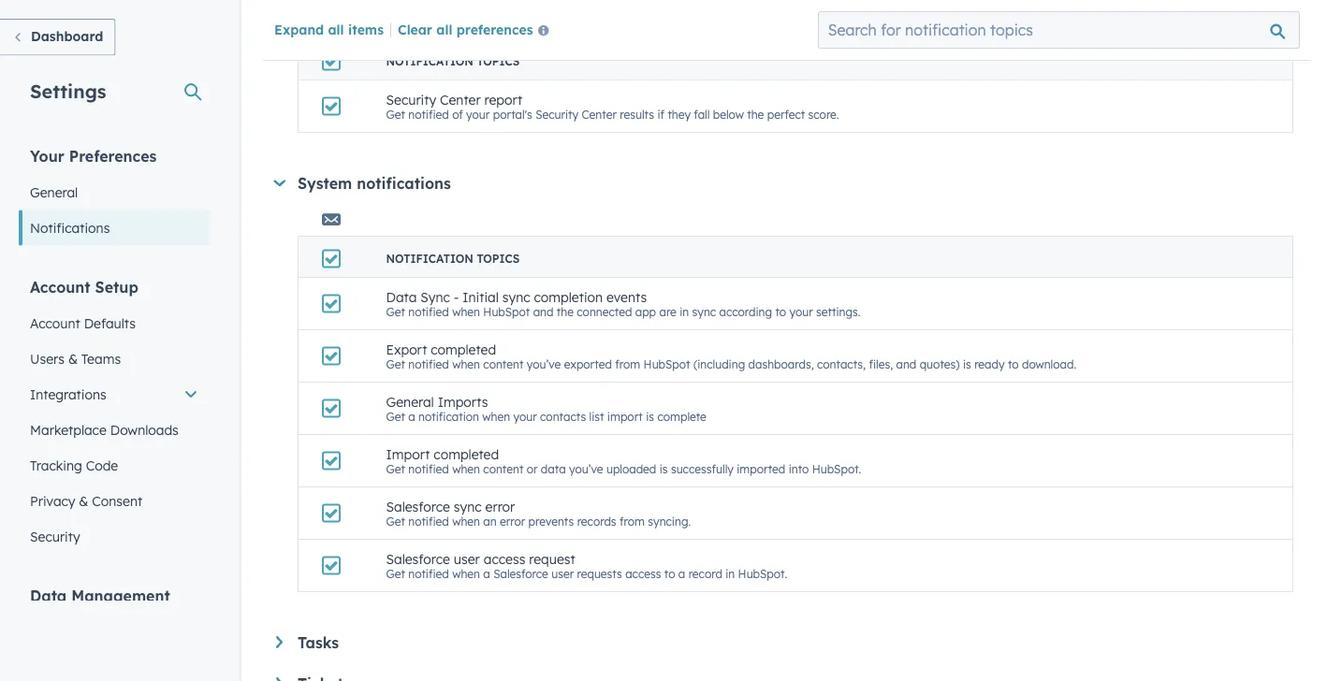Task type: locate. For each thing, give the bounding box(es) containing it.
0 vertical spatial &
[[68, 351, 78, 367]]

1 horizontal spatial and
[[896, 357, 917, 371]]

topics down preferences
[[477, 54, 520, 68]]

0 vertical spatial topics
[[477, 54, 520, 68]]

0 horizontal spatial in
[[680, 305, 689, 319]]

and right files,
[[896, 357, 917, 371]]

notified inside export completed get notified when content you've exported from hubspot (including dashboards, contacts, files, and quotes) is ready to download.
[[408, 357, 449, 371]]

from inside export completed get notified when content you've exported from hubspot (including dashboards, contacts, files, and quotes) is ready to download.
[[615, 357, 641, 371]]

is right import
[[646, 410, 654, 424]]

0 horizontal spatial is
[[646, 410, 654, 424]]

syncing.
[[648, 515, 691, 529]]

0 vertical spatial from
[[615, 357, 641, 371]]

completed for import completed
[[434, 446, 499, 462]]

2 get from the top
[[386, 305, 405, 319]]

2 notified from the top
[[408, 305, 449, 319]]

1 vertical spatial and
[[896, 357, 917, 371]]

0 horizontal spatial to
[[665, 567, 675, 581]]

list
[[589, 410, 604, 424]]

import
[[386, 446, 430, 462]]

privacy
[[30, 493, 75, 509]]

4 notified from the top
[[408, 462, 449, 476]]

0 vertical spatial data
[[386, 289, 417, 305]]

score.
[[808, 107, 839, 121]]

get inside the import completed get notified when content or data you've uploaded is successfully imported into hubspot.
[[386, 462, 405, 476]]

from inside salesforce sync error get notified when an error prevents records from syncing.
[[620, 515, 645, 529]]

1 vertical spatial general
[[386, 393, 434, 410]]

2 notification topics from the top
[[386, 252, 520, 266]]

1 horizontal spatial is
[[660, 462, 668, 476]]

data left management
[[30, 587, 67, 605]]

account for account setup
[[30, 278, 90, 296]]

dashboard link
[[0, 19, 115, 56]]

to
[[776, 305, 786, 319], [1008, 357, 1019, 371], [665, 567, 675, 581]]

1 horizontal spatial all
[[437, 21, 453, 37]]

0 vertical spatial caret image
[[274, 180, 286, 186]]

1 horizontal spatial center
[[582, 107, 617, 121]]

1 vertical spatial topics
[[477, 252, 520, 266]]

in right record
[[726, 567, 735, 581]]

hubspot left (including
[[644, 357, 690, 371]]

0 horizontal spatial a
[[408, 410, 415, 424]]

exported
[[564, 357, 612, 371]]

get inside data sync - initial sync completion events get notified when hubspot and the connected app are in sync according to your settings.
[[386, 305, 405, 319]]

general down your
[[30, 184, 78, 200]]

notifications link
[[19, 210, 210, 246]]

sync
[[503, 289, 530, 305], [692, 305, 716, 319], [454, 498, 482, 515]]

account defaults link
[[19, 306, 210, 341]]

account setup
[[30, 278, 138, 296]]

your inside general imports get a notification when your contacts list import is complete
[[513, 410, 537, 424]]

your preferences
[[30, 147, 157, 165]]

0 vertical spatial and
[[533, 305, 554, 319]]

account up users
[[30, 315, 80, 331]]

successfully
[[671, 462, 734, 476]]

1 vertical spatial caret image
[[276, 637, 283, 649]]

marketplace downloads
[[30, 422, 179, 438]]

notification up sync
[[386, 252, 474, 266]]

content inside the import completed get notified when content or data you've uploaded is successfully imported into hubspot.
[[483, 462, 524, 476]]

account up account defaults at left top
[[30, 278, 90, 296]]

when inside salesforce sync error get notified when an error prevents records from syncing.
[[452, 515, 480, 529]]

1 horizontal spatial hubspot
[[644, 357, 690, 371]]

a left the notification on the left bottom
[[408, 410, 415, 424]]

-
[[454, 289, 459, 305]]

the left connected
[[557, 305, 574, 319]]

0 horizontal spatial sync
[[454, 498, 482, 515]]

1 horizontal spatial a
[[483, 567, 490, 581]]

you've right data on the left of page
[[569, 462, 603, 476]]

security down the privacy
[[30, 528, 80, 545]]

general
[[30, 184, 78, 200], [386, 393, 434, 410]]

the
[[747, 107, 764, 121], [557, 305, 574, 319]]

0 vertical spatial you've
[[527, 357, 561, 371]]

data for data sync - initial sync completion events get notified when hubspot and the connected app are in sync according to your settings.
[[386, 289, 417, 305]]

from right records
[[620, 515, 645, 529]]

below
[[713, 107, 744, 121]]

system notifications
[[298, 174, 451, 193]]

marketplace
[[30, 422, 107, 438]]

2 horizontal spatial to
[[1008, 357, 1019, 371]]

connected
[[577, 305, 632, 319]]

content for export completed
[[483, 357, 524, 371]]

notified inside the import completed get notified when content or data you've uploaded is successfully imported into hubspot.
[[408, 462, 449, 476]]

the inside security center report get notified of your portal's security center results if they fall below the perfect score.
[[747, 107, 764, 121]]

caret image for tasks
[[276, 637, 283, 649]]

all for clear
[[437, 21, 453, 37]]

when inside the import completed get notified when content or data you've uploaded is successfully imported into hubspot.
[[452, 462, 480, 476]]

2 vertical spatial your
[[513, 410, 537, 424]]

you've inside export completed get notified when content you've exported from hubspot (including dashboards, contacts, files, and quotes) is ready to download.
[[527, 357, 561, 371]]

& right users
[[68, 351, 78, 367]]

account for account defaults
[[30, 315, 80, 331]]

1 vertical spatial content
[[483, 462, 524, 476]]

access
[[484, 551, 526, 567], [626, 567, 661, 581]]

0 horizontal spatial security
[[30, 528, 80, 545]]

0 vertical spatial in
[[680, 305, 689, 319]]

1 horizontal spatial data
[[386, 289, 417, 305]]

your left contacts
[[513, 410, 537, 424]]

prevents
[[529, 515, 574, 529]]

1 vertical spatial completed
[[434, 446, 499, 462]]

hubspot right -
[[483, 305, 530, 319]]

0 vertical spatial notification topics
[[386, 54, 520, 68]]

1 horizontal spatial in
[[726, 567, 735, 581]]

2 horizontal spatial security
[[536, 107, 579, 121]]

user down salesforce sync error get notified when an error prevents records from syncing.
[[454, 551, 480, 567]]

0 vertical spatial your
[[466, 107, 490, 121]]

0 vertical spatial to
[[776, 305, 786, 319]]

1 notification from the top
[[386, 54, 474, 68]]

to right according
[[776, 305, 786, 319]]

1 horizontal spatial sync
[[503, 289, 530, 305]]

you've left exported
[[527, 357, 561, 371]]

general inside your preferences element
[[30, 184, 78, 200]]

7 get from the top
[[386, 567, 405, 581]]

1 vertical spatial the
[[557, 305, 574, 319]]

notifications
[[357, 174, 451, 193]]

center left results
[[582, 107, 617, 121]]

account
[[30, 278, 90, 296], [30, 315, 80, 331]]

caret image
[[276, 678, 283, 682]]

download.
[[1022, 357, 1077, 371]]

a
[[408, 410, 415, 424], [483, 567, 490, 581], [679, 567, 686, 581]]

2 content from the top
[[483, 462, 524, 476]]

expand all items button
[[274, 21, 384, 37]]

is inside the import completed get notified when content or data you've uploaded is successfully imported into hubspot.
[[660, 462, 668, 476]]

0 horizontal spatial hubspot.
[[738, 567, 788, 581]]

0 horizontal spatial all
[[328, 21, 344, 37]]

5 get from the top
[[386, 462, 405, 476]]

in inside the salesforce user access request get notified when a salesforce user requests access to a record in hubspot.
[[726, 567, 735, 581]]

3 notified from the top
[[408, 357, 449, 371]]

general inside general imports get a notification when your contacts list import is complete
[[386, 393, 434, 410]]

1 vertical spatial data
[[30, 587, 67, 605]]

1 horizontal spatial your
[[513, 410, 537, 424]]

when inside export completed get notified when content you've exported from hubspot (including dashboards, contacts, files, and quotes) is ready to download.
[[452, 357, 480, 371]]

2 all from the left
[[437, 21, 453, 37]]

imported
[[737, 462, 786, 476]]

when left an
[[452, 515, 480, 529]]

&
[[68, 351, 78, 367], [79, 493, 88, 509]]

when
[[452, 305, 480, 319], [452, 357, 480, 371], [482, 410, 510, 424], [452, 462, 480, 476], [452, 515, 480, 529], [452, 567, 480, 581]]

your preferences element
[[19, 146, 210, 246]]

0 vertical spatial account
[[30, 278, 90, 296]]

an
[[483, 515, 497, 529]]

to inside the salesforce user access request get notified when a salesforce user requests access to a record in hubspot.
[[665, 567, 675, 581]]

general for general
[[30, 184, 78, 200]]

0 horizontal spatial hubspot
[[483, 305, 530, 319]]

2 vertical spatial is
[[660, 462, 668, 476]]

1 vertical spatial in
[[726, 567, 735, 581]]

completed
[[431, 341, 496, 357], [434, 446, 499, 462]]

caret image inside tasks dropdown button
[[276, 637, 283, 649]]

notification topics up -
[[386, 252, 520, 266]]

salesforce inside salesforce sync error get notified when an error prevents records from syncing.
[[386, 498, 450, 515]]

1 vertical spatial notification topics
[[386, 252, 520, 266]]

content up imports
[[483, 357, 524, 371]]

security inside the account setup element
[[30, 528, 80, 545]]

consent
[[92, 493, 142, 509]]

is right uploaded
[[660, 462, 668, 476]]

security left of
[[386, 91, 436, 107]]

account setup element
[[19, 277, 210, 555]]

1 vertical spatial hubspot
[[644, 357, 690, 371]]

0 horizontal spatial center
[[440, 91, 481, 107]]

6 get from the top
[[386, 515, 405, 529]]

2 horizontal spatial is
[[963, 357, 972, 371]]

notification topics down 'clear all preferences'
[[386, 54, 520, 68]]

when inside general imports get a notification when your contacts list import is complete
[[482, 410, 510, 424]]

when right sync
[[452, 305, 480, 319]]

0 horizontal spatial data
[[30, 587, 67, 605]]

notified inside the salesforce user access request get notified when a salesforce user requests access to a record in hubspot.
[[408, 567, 449, 581]]

and left connected
[[533, 305, 554, 319]]

1 vertical spatial your
[[790, 305, 813, 319]]

2 account from the top
[[30, 315, 80, 331]]

0 horizontal spatial the
[[557, 305, 574, 319]]

1 notified from the top
[[408, 107, 449, 121]]

expand
[[274, 21, 324, 37]]

teams
[[81, 351, 121, 367]]

0 vertical spatial hubspot
[[483, 305, 530, 319]]

salesforce for salesforce user access request
[[386, 551, 450, 567]]

when inside the salesforce user access request get notified when a salesforce user requests access to a record in hubspot.
[[452, 567, 480, 581]]

all right clear
[[437, 21, 453, 37]]

1 vertical spatial from
[[620, 515, 645, 529]]

notification
[[386, 54, 474, 68], [386, 252, 474, 266]]

notification down clear
[[386, 54, 474, 68]]

center left report
[[440, 91, 481, 107]]

1 horizontal spatial to
[[776, 305, 786, 319]]

1 vertical spatial is
[[646, 410, 654, 424]]

when right the notification on the left bottom
[[482, 410, 510, 424]]

to inside data sync - initial sync completion events get notified when hubspot and the connected app are in sync according to your settings.
[[776, 305, 786, 319]]

5 notified from the top
[[408, 515, 449, 529]]

0 horizontal spatial you've
[[527, 357, 561, 371]]

caret image
[[274, 180, 286, 186], [276, 637, 283, 649]]

initial
[[463, 289, 499, 305]]

1 content from the top
[[483, 357, 524, 371]]

1 horizontal spatial you've
[[569, 462, 603, 476]]

all inside button
[[437, 21, 453, 37]]

0 vertical spatial hubspot.
[[812, 462, 862, 476]]

2 topics from the top
[[477, 252, 520, 266]]

hubspot
[[483, 305, 530, 319], [644, 357, 690, 371]]

0 vertical spatial content
[[483, 357, 524, 371]]

0 vertical spatial the
[[747, 107, 764, 121]]

notified inside salesforce sync error get notified when an error prevents records from syncing.
[[408, 515, 449, 529]]

hubspot. inside the salesforce user access request get notified when a salesforce user requests access to a record in hubspot.
[[738, 567, 788, 581]]

0 vertical spatial notification
[[386, 54, 474, 68]]

records
[[577, 515, 617, 529]]

1 horizontal spatial security
[[386, 91, 436, 107]]

1 horizontal spatial general
[[386, 393, 434, 410]]

completed inside export completed get notified when content you've exported from hubspot (including dashboards, contacts, files, and quotes) is ready to download.
[[431, 341, 496, 357]]

user left 'requests' in the bottom of the page
[[552, 567, 574, 581]]

user
[[454, 551, 480, 567], [552, 567, 574, 581]]

is inside export completed get notified when content you've exported from hubspot (including dashboards, contacts, files, and quotes) is ready to download.
[[963, 357, 972, 371]]

or
[[527, 462, 538, 476]]

salesforce sync error get notified when an error prevents records from syncing.
[[386, 498, 691, 529]]

1 vertical spatial to
[[1008, 357, 1019, 371]]

1 vertical spatial hubspot.
[[738, 567, 788, 581]]

general up the import
[[386, 393, 434, 410]]

2 horizontal spatial your
[[790, 305, 813, 319]]

1 vertical spatial &
[[79, 493, 88, 509]]

caret image for system notifications
[[274, 180, 286, 186]]

2 vertical spatial to
[[665, 567, 675, 581]]

you've
[[527, 357, 561, 371], [569, 462, 603, 476]]

caret image up caret icon
[[276, 637, 283, 649]]

data
[[386, 289, 417, 305], [30, 587, 67, 605]]

0 horizontal spatial your
[[466, 107, 490, 121]]

1 horizontal spatial &
[[79, 493, 88, 509]]

0 horizontal spatial general
[[30, 184, 78, 200]]

get inside security center report get notified of your portal's security center results if they fall below the perfect score.
[[386, 107, 405, 121]]

sync right initial
[[503, 289, 530, 305]]

management
[[71, 587, 170, 605]]

0 vertical spatial is
[[963, 357, 972, 371]]

completed inside the import completed get notified when content or data you've uploaded is successfully imported into hubspot.
[[434, 446, 499, 462]]

security right portal's
[[536, 107, 579, 121]]

all
[[328, 21, 344, 37], [437, 21, 453, 37]]

completed down the notification on the left bottom
[[434, 446, 499, 462]]

0 horizontal spatial &
[[68, 351, 78, 367]]

2 horizontal spatial sync
[[692, 305, 716, 319]]

1 vertical spatial account
[[30, 315, 80, 331]]

hubspot. right into
[[812, 462, 862, 476]]

export completed get notified when content you've exported from hubspot (including dashboards, contacts, files, and quotes) is ready to download.
[[386, 341, 1077, 371]]

in right are
[[680, 305, 689, 319]]

according
[[719, 305, 772, 319]]

access down an
[[484, 551, 526, 567]]

Search for notification topics search field
[[818, 11, 1300, 49]]

is inside general imports get a notification when your contacts list import is complete
[[646, 410, 654, 424]]

1 vertical spatial you've
[[569, 462, 603, 476]]

sync left an
[[454, 498, 482, 515]]

data management
[[30, 587, 170, 605]]

to left record
[[665, 567, 675, 581]]

data left sync
[[386, 289, 417, 305]]

caret image left system
[[274, 180, 286, 186]]

your inside security center report get notified of your portal's security center results if they fall below the perfect score.
[[466, 107, 490, 121]]

when down the notification on the left bottom
[[452, 462, 480, 476]]

topics
[[477, 54, 520, 68], [477, 252, 520, 266]]

data inside data sync - initial sync completion events get notified when hubspot and the connected app are in sync according to your settings.
[[386, 289, 417, 305]]

access right 'requests' in the bottom of the page
[[626, 567, 661, 581]]

0 vertical spatial completed
[[431, 341, 496, 357]]

(including
[[694, 357, 745, 371]]

general for general imports get a notification when your contacts list import is complete
[[386, 393, 434, 410]]

a down an
[[483, 567, 490, 581]]

1 vertical spatial notification
[[386, 252, 474, 266]]

dashboards,
[[749, 357, 814, 371]]

from right exported
[[615, 357, 641, 371]]

when left request
[[452, 567, 480, 581]]

4 get from the top
[[386, 410, 405, 424]]

topics up initial
[[477, 252, 520, 266]]

1 all from the left
[[328, 21, 344, 37]]

integrations
[[30, 386, 106, 403]]

and inside data sync - initial sync completion events get notified when hubspot and the connected app are in sync according to your settings.
[[533, 305, 554, 319]]

your right of
[[466, 107, 490, 121]]

1 get from the top
[[386, 107, 405, 121]]

your left settings.
[[790, 305, 813, 319]]

sync
[[421, 289, 450, 305]]

is for import completed
[[660, 462, 668, 476]]

1 horizontal spatial hubspot.
[[812, 462, 862, 476]]

hubspot. right record
[[738, 567, 788, 581]]

when up imports
[[452, 357, 480, 371]]

all left items
[[328, 21, 344, 37]]

tasks button
[[276, 634, 1294, 653]]

from
[[615, 357, 641, 371], [620, 515, 645, 529]]

0 vertical spatial general
[[30, 184, 78, 200]]

& right the privacy
[[79, 493, 88, 509]]

sync right are
[[692, 305, 716, 319]]

your
[[466, 107, 490, 121], [790, 305, 813, 319], [513, 410, 537, 424]]

3 get from the top
[[386, 357, 405, 371]]

security for security center report get notified of your portal's security center results if they fall below the perfect score.
[[386, 91, 436, 107]]

a left record
[[679, 567, 686, 581]]

requests
[[577, 567, 622, 581]]

is left ready
[[963, 357, 972, 371]]

caret image inside the system notifications 'dropdown button'
[[274, 180, 286, 186]]

0 horizontal spatial and
[[533, 305, 554, 319]]

error
[[485, 498, 515, 515], [500, 515, 525, 529]]

content inside export completed get notified when content you've exported from hubspot (including dashboards, contacts, files, and quotes) is ready to download.
[[483, 357, 524, 371]]

to right ready
[[1008, 357, 1019, 371]]

salesforce
[[386, 498, 450, 515], [386, 551, 450, 567], [494, 567, 548, 581]]

1 account from the top
[[30, 278, 90, 296]]

notified inside security center report get notified of your portal's security center results if they fall below the perfect score.
[[408, 107, 449, 121]]

6 notified from the top
[[408, 567, 449, 581]]

completed up imports
[[431, 341, 496, 357]]

content left or
[[483, 462, 524, 476]]

1 horizontal spatial the
[[747, 107, 764, 121]]

the right below
[[747, 107, 764, 121]]



Task type: describe. For each thing, give the bounding box(es) containing it.
clear
[[398, 21, 432, 37]]

hubspot. inside the import completed get notified when content or data you've uploaded is successfully imported into hubspot.
[[812, 462, 862, 476]]

tasks
[[298, 634, 339, 653]]

clear all preferences
[[398, 21, 533, 37]]

clear all preferences button
[[398, 19, 557, 42]]

salesforce user access request get notified when a salesforce user requests access to a record in hubspot.
[[386, 551, 788, 581]]

1 topics from the top
[[477, 54, 520, 68]]

preferences
[[457, 21, 533, 37]]

your for center
[[466, 107, 490, 121]]

get inside salesforce sync error get notified when an error prevents records from syncing.
[[386, 515, 405, 529]]

settings
[[30, 79, 106, 103]]

imports
[[438, 393, 488, 410]]

privacy & consent
[[30, 493, 142, 509]]

you've inside the import completed get notified when content or data you've uploaded is successfully imported into hubspot.
[[569, 462, 603, 476]]

get inside the salesforce user access request get notified when a salesforce user requests access to a record in hubspot.
[[386, 567, 405, 581]]

settings.
[[816, 305, 861, 319]]

your for imports
[[513, 410, 537, 424]]

perfect
[[767, 107, 805, 121]]

record
[[689, 567, 723, 581]]

all for expand
[[328, 21, 344, 37]]

in inside data sync - initial sync completion events get notified when hubspot and the connected app are in sync according to your settings.
[[680, 305, 689, 319]]

ready
[[975, 357, 1005, 371]]

general imports get a notification when your contacts list import is complete
[[386, 393, 707, 424]]

data for data management
[[30, 587, 67, 605]]

when inside data sync - initial sync completion events get notified when hubspot and the connected app are in sync according to your settings.
[[452, 305, 480, 319]]

your inside data sync - initial sync completion events get notified when hubspot and the connected app are in sync according to your settings.
[[790, 305, 813, 319]]

1 horizontal spatial user
[[552, 567, 574, 581]]

data
[[541, 462, 566, 476]]

users & teams
[[30, 351, 121, 367]]

uploaded
[[607, 462, 657, 476]]

events
[[607, 289, 647, 305]]

import completed get notified when content or data you've uploaded is successfully imported into hubspot.
[[386, 446, 862, 476]]

integrations button
[[19, 377, 210, 412]]

contacts,
[[817, 357, 866, 371]]

privacy & consent link
[[19, 484, 210, 519]]

the inside data sync - initial sync completion events get notified when hubspot and the connected app are in sync according to your settings.
[[557, 305, 574, 319]]

app
[[635, 305, 656, 319]]

2 horizontal spatial a
[[679, 567, 686, 581]]

of
[[452, 107, 463, 121]]

export
[[386, 341, 427, 357]]

account defaults
[[30, 315, 136, 331]]

report
[[485, 91, 523, 107]]

get inside export completed get notified when content you've exported from hubspot (including dashboards, contacts, files, and quotes) is ready to download.
[[386, 357, 405, 371]]

if
[[658, 107, 665, 121]]

expand all items
[[274, 21, 384, 37]]

& for users
[[68, 351, 78, 367]]

completion
[[534, 289, 603, 305]]

security for security
[[30, 528, 80, 545]]

general link
[[19, 175, 210, 210]]

contacts
[[540, 410, 586, 424]]

get inside general imports get a notification when your contacts list import is complete
[[386, 410, 405, 424]]

sync inside salesforce sync error get notified when an error prevents records from syncing.
[[454, 498, 482, 515]]

your
[[30, 147, 64, 165]]

dashboard
[[31, 28, 103, 44]]

they
[[668, 107, 691, 121]]

notification
[[418, 410, 479, 424]]

error right an
[[500, 515, 525, 529]]

code
[[86, 457, 118, 474]]

system notifications button
[[273, 174, 1294, 193]]

users & teams link
[[19, 341, 210, 377]]

system
[[298, 174, 352, 193]]

fall
[[694, 107, 710, 121]]

into
[[789, 462, 809, 476]]

notified inside data sync - initial sync completion events get notified when hubspot and the connected app are in sync according to your settings.
[[408, 305, 449, 319]]

2 notification from the top
[[386, 252, 474, 266]]

1 horizontal spatial access
[[626, 567, 661, 581]]

users
[[30, 351, 65, 367]]

notifications
[[30, 220, 110, 236]]

tracking
[[30, 457, 82, 474]]

request
[[529, 551, 575, 567]]

items
[[348, 21, 384, 37]]

complete
[[658, 410, 707, 424]]

hubspot inside export completed get notified when content you've exported from hubspot (including dashboards, contacts, files, and quotes) is ready to download.
[[644, 357, 690, 371]]

is for general imports
[[646, 410, 654, 424]]

results
[[620, 107, 654, 121]]

quotes)
[[920, 357, 960, 371]]

defaults
[[84, 315, 136, 331]]

completed for export completed
[[431, 341, 496, 357]]

tracking code link
[[19, 448, 210, 484]]

portal's
[[493, 107, 533, 121]]

downloads
[[110, 422, 179, 438]]

security link
[[19, 519, 210, 555]]

and inside export completed get notified when content you've exported from hubspot (including dashboards, contacts, files, and quotes) is ready to download.
[[896, 357, 917, 371]]

0 horizontal spatial access
[[484, 551, 526, 567]]

data sync - initial sync completion events get notified when hubspot and the connected app are in sync according to your settings.
[[386, 289, 861, 319]]

are
[[659, 305, 677, 319]]

0 horizontal spatial user
[[454, 551, 480, 567]]

marketplace downloads link
[[19, 412, 210, 448]]

content for import completed
[[483, 462, 524, 476]]

salesforce for salesforce sync error
[[386, 498, 450, 515]]

security center report get notified of your portal's security center results if they fall below the perfect score.
[[386, 91, 839, 121]]

import
[[607, 410, 643, 424]]

setup
[[95, 278, 138, 296]]

error left the prevents
[[485, 498, 515, 515]]

a inside general imports get a notification when your contacts list import is complete
[[408, 410, 415, 424]]

1 notification topics from the top
[[386, 54, 520, 68]]

preferences
[[69, 147, 157, 165]]

hubspot inside data sync - initial sync completion events get notified when hubspot and the connected app are in sync according to your settings.
[[483, 305, 530, 319]]

to inside export completed get notified when content you've exported from hubspot (including dashboards, contacts, files, and quotes) is ready to download.
[[1008, 357, 1019, 371]]

tracking code
[[30, 457, 118, 474]]

& for privacy
[[79, 493, 88, 509]]

files,
[[869, 357, 893, 371]]



Task type: vqa. For each thing, say whether or not it's contained in the screenshot.


